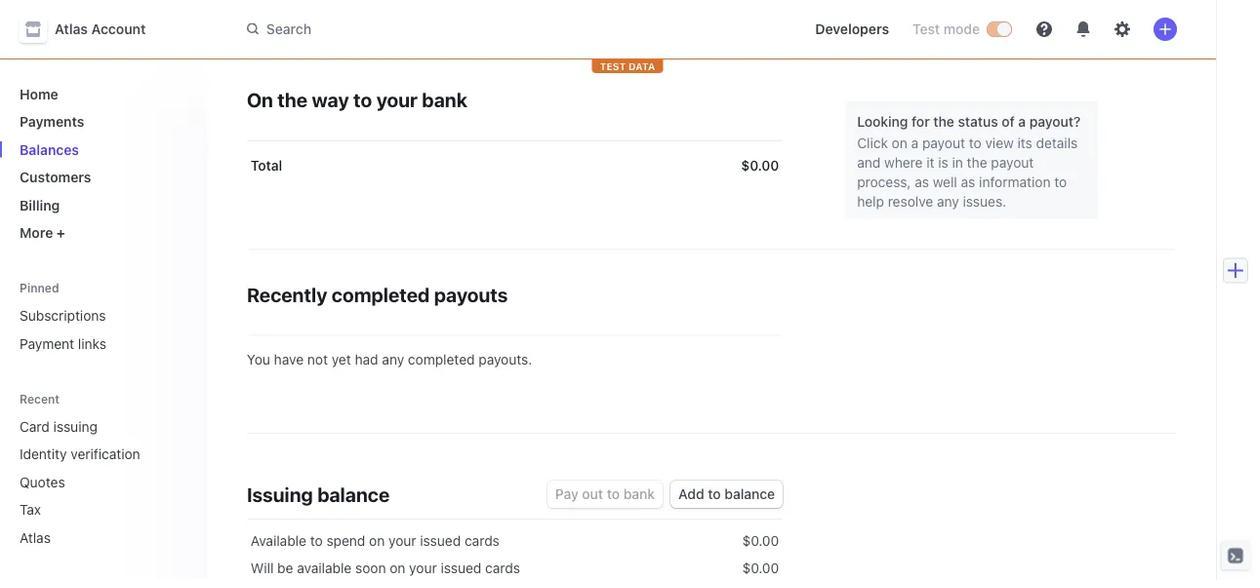 Task type: vqa. For each thing, say whether or not it's contained in the screenshot.
top the cards
yes



Task type: locate. For each thing, give the bounding box(es) containing it.
as
[[915, 174, 929, 190], [961, 174, 975, 190]]

completed up the you have not yet had any completed payouts. in the left of the page
[[332, 284, 430, 306]]

on inside looking for the status of a payout? click on a payout to view its details and where it is in the payout process, as well as information to help resolve any issues.
[[892, 135, 908, 151]]

bank right the out
[[623, 487, 655, 503]]

as down in
[[961, 174, 975, 190]]

any
[[937, 193, 959, 209], [382, 352, 404, 368]]

1 horizontal spatial the
[[933, 113, 954, 129]]

0 horizontal spatial any
[[382, 352, 404, 368]]

tax link
[[12, 494, 165, 526]]

balances link
[[12, 134, 192, 165]]

identity verification
[[20, 447, 140, 463]]

1 vertical spatial atlas
[[20, 530, 51, 546]]

0 horizontal spatial atlas
[[20, 530, 51, 546]]

0 vertical spatial atlas
[[55, 21, 88, 37]]

1 horizontal spatial as
[[961, 174, 975, 190]]

1 as from the left
[[915, 174, 929, 190]]

of
[[1002, 113, 1015, 129]]

balances
[[20, 142, 79, 158]]

a down the for
[[911, 135, 919, 151]]

balance right add
[[725, 487, 775, 503]]

2 vertical spatial on
[[390, 561, 405, 577]]

card
[[20, 419, 50, 435]]

completed
[[332, 284, 430, 306], [408, 352, 475, 368]]

0 vertical spatial bank
[[422, 88, 467, 111]]

to down status
[[969, 135, 982, 151]]

0 vertical spatial the
[[277, 88, 308, 111]]

to right the out
[[607, 487, 620, 503]]

atlas inside button
[[55, 21, 88, 37]]

0 horizontal spatial on
[[369, 533, 385, 549]]

payout up 'is'
[[922, 135, 965, 151]]

help image
[[1037, 21, 1052, 37]]

developers link
[[807, 14, 897, 45]]

on
[[892, 135, 908, 151], [369, 533, 385, 549], [390, 561, 405, 577]]

grid containing available to spend on your issued cards
[[247, 520, 783, 581]]

atlas inside recent element
[[20, 530, 51, 546]]

its
[[1018, 135, 1032, 151]]

your up 'will be available soon on your issued cards'
[[389, 533, 416, 549]]

payout
[[922, 135, 965, 151], [991, 154, 1034, 170]]

to
[[353, 88, 372, 111], [969, 135, 982, 151], [1054, 174, 1067, 190], [607, 487, 620, 503], [708, 487, 721, 503], [310, 533, 323, 549]]

2 vertical spatial your
[[409, 561, 437, 577]]

atlas left account
[[55, 21, 88, 37]]

bank
[[422, 88, 467, 111], [623, 487, 655, 503]]

2 horizontal spatial on
[[892, 135, 908, 151]]

0 vertical spatial a
[[1018, 113, 1026, 129]]

settings image
[[1115, 21, 1130, 37]]

issuing balance
[[247, 483, 390, 506]]

you
[[247, 352, 270, 368]]

2 horizontal spatial the
[[967, 154, 987, 170]]

test
[[600, 61, 626, 72]]

your right soon
[[409, 561, 437, 577]]

1 horizontal spatial atlas
[[55, 21, 88, 37]]

0 vertical spatial any
[[937, 193, 959, 209]]

pay out to bank button
[[547, 481, 663, 509]]

atlas account button
[[20, 16, 165, 43]]

0 horizontal spatial as
[[915, 174, 929, 190]]

1 vertical spatial the
[[933, 113, 954, 129]]

balance
[[317, 483, 390, 506], [725, 487, 775, 503]]

3 row from the top
[[247, 551, 783, 581]]

1 vertical spatial $0.00
[[742, 533, 779, 549]]

bank down 'search' text field
[[422, 88, 467, 111]]

grid
[[247, 520, 783, 581]]

looking for the status of a payout? click on a payout to view its details and where it is in the payout process, as well as information to help resolve any issues.
[[857, 113, 1081, 209]]

your for to
[[376, 88, 418, 111]]

recent element
[[0, 411, 208, 554]]

0 horizontal spatial the
[[277, 88, 308, 111]]

on up soon
[[369, 533, 385, 549]]

as down it
[[915, 174, 929, 190]]

1 horizontal spatial payout
[[991, 154, 1034, 170]]

2 row from the top
[[247, 520, 783, 559]]

the right on
[[277, 88, 308, 111]]

way
[[312, 88, 349, 111]]

to inside add to balance 'button'
[[708, 487, 721, 503]]

0 horizontal spatial payout
[[922, 135, 965, 151]]

to right add
[[708, 487, 721, 503]]

to down details
[[1054, 174, 1067, 190]]

issuing
[[53, 419, 98, 435]]

resolve
[[888, 193, 933, 209]]

click
[[857, 135, 888, 151]]

out
[[582, 487, 603, 503]]

1 horizontal spatial any
[[937, 193, 959, 209]]

payment
[[20, 336, 74, 352]]

to inside grid
[[310, 533, 323, 549]]

add to balance button
[[671, 481, 783, 509]]

row containing available to spend on your issued cards
[[247, 520, 783, 559]]

be
[[277, 561, 293, 577]]

2 as from the left
[[961, 174, 975, 190]]

row containing will be available soon on your issued cards
[[247, 551, 783, 581]]

on right soon
[[390, 561, 405, 577]]

payouts.
[[479, 352, 532, 368]]

quotes
[[20, 474, 65, 490]]

0 vertical spatial issued
[[420, 533, 461, 549]]

row
[[247, 141, 783, 191], [247, 520, 783, 559], [247, 551, 783, 581]]

the right in
[[967, 154, 987, 170]]

1 row from the top
[[247, 141, 783, 191]]

to inside pay out to bank button
[[607, 487, 620, 503]]

1 vertical spatial bank
[[623, 487, 655, 503]]

not
[[307, 352, 328, 368]]

spend
[[326, 533, 365, 549]]

on up where
[[892, 135, 908, 151]]

atlas down tax in the left bottom of the page
[[20, 530, 51, 546]]

home
[[20, 86, 58, 102]]

any down well
[[937, 193, 959, 209]]

will be available soon on your issued cards
[[251, 561, 520, 577]]

to up available
[[310, 533, 323, 549]]

2 vertical spatial $0.00
[[742, 561, 779, 577]]

billing link
[[12, 189, 192, 221]]

your
[[376, 88, 418, 111], [389, 533, 416, 549], [409, 561, 437, 577]]

completed left payouts. on the bottom left of the page
[[408, 352, 475, 368]]

identity
[[20, 447, 67, 463]]

$0.00
[[741, 158, 779, 174], [742, 533, 779, 549], [742, 561, 779, 577]]

payout up "information"
[[991, 154, 1034, 170]]

data
[[629, 61, 655, 72]]

is
[[938, 154, 948, 170]]

0 horizontal spatial bank
[[422, 88, 467, 111]]

any right the had
[[382, 352, 404, 368]]

pinned
[[20, 281, 59, 295]]

the
[[277, 88, 308, 111], [933, 113, 954, 129], [967, 154, 987, 170]]

issued
[[420, 533, 461, 549], [441, 561, 481, 577]]

subscriptions
[[20, 308, 106, 324]]

details
[[1036, 135, 1078, 151]]

balance up spend
[[317, 483, 390, 506]]

payments
[[20, 114, 84, 130]]

issued up 'will be available soon on your issued cards'
[[420, 533, 461, 549]]

where
[[884, 154, 923, 170]]

card issuing link
[[12, 411, 165, 443]]

a right of
[[1018, 113, 1026, 129]]

a
[[1018, 113, 1026, 129], [911, 135, 919, 151]]

to right 'way'
[[353, 88, 372, 111]]

2 vertical spatial the
[[967, 154, 987, 170]]

the right the for
[[933, 113, 954, 129]]

1 horizontal spatial balance
[[725, 487, 775, 503]]

developers
[[815, 21, 889, 37]]

1 horizontal spatial on
[[390, 561, 405, 577]]

payment links link
[[12, 328, 192, 360]]

1 vertical spatial payout
[[991, 154, 1034, 170]]

1 vertical spatial your
[[389, 533, 416, 549]]

1 horizontal spatial a
[[1018, 113, 1026, 129]]

had
[[355, 352, 378, 368]]

1 vertical spatial a
[[911, 135, 919, 151]]

issued down available to spend on your issued cards
[[441, 561, 481, 577]]

available to spend on your issued cards
[[251, 533, 500, 549]]

0 vertical spatial on
[[892, 135, 908, 151]]

help
[[857, 193, 884, 209]]

row containing total
[[247, 141, 783, 191]]

your right 'way'
[[376, 88, 418, 111]]

0 vertical spatial your
[[376, 88, 418, 111]]

1 horizontal spatial bank
[[623, 487, 655, 503]]

total
[[251, 158, 282, 174]]

recently
[[247, 284, 327, 306]]

subscriptions link
[[12, 300, 192, 332]]



Task type: describe. For each thing, give the bounding box(es) containing it.
mode
[[944, 21, 980, 37]]

have
[[274, 352, 304, 368]]

pinned element
[[12, 300, 192, 360]]

on
[[247, 88, 273, 111]]

Search search field
[[235, 11, 784, 47]]

balance inside add to balance 'button'
[[725, 487, 775, 503]]

recent
[[20, 392, 60, 406]]

process,
[[857, 174, 911, 190]]

$0.00 for issued
[[742, 561, 779, 577]]

test data
[[600, 61, 655, 72]]

payments link
[[12, 106, 192, 138]]

available
[[251, 533, 306, 549]]

0 horizontal spatial a
[[911, 135, 919, 151]]

view
[[985, 135, 1014, 151]]

yet
[[332, 352, 351, 368]]

for
[[912, 113, 930, 129]]

0 horizontal spatial balance
[[317, 483, 390, 506]]

1 vertical spatial issued
[[441, 561, 481, 577]]

pay
[[555, 487, 578, 503]]

quotes link
[[12, 467, 165, 498]]

billing
[[20, 197, 60, 213]]

payout?
[[1030, 113, 1081, 129]]

1 vertical spatial completed
[[408, 352, 475, 368]]

issuing
[[247, 483, 313, 506]]

more
[[20, 225, 53, 241]]

issues.
[[963, 193, 1006, 209]]

verification
[[71, 447, 140, 463]]

payouts
[[434, 284, 508, 306]]

home link
[[12, 78, 192, 110]]

identity verification link
[[12, 439, 165, 470]]

test mode
[[913, 21, 980, 37]]

atlas link
[[12, 522, 165, 554]]

atlas for atlas
[[20, 530, 51, 546]]

Search text field
[[235, 11, 784, 47]]

atlas for atlas account
[[55, 21, 88, 37]]

payment links
[[20, 336, 106, 352]]

customers link
[[12, 162, 192, 193]]

well
[[933, 174, 957, 190]]

links
[[78, 336, 106, 352]]

account
[[91, 21, 146, 37]]

add to balance
[[679, 487, 775, 503]]

test
[[913, 21, 940, 37]]

customers
[[20, 169, 91, 185]]

recently completed payouts
[[247, 284, 508, 306]]

bank inside button
[[623, 487, 655, 503]]

any inside looking for the status of a payout? click on a payout to view its details and where it is in the payout process, as well as information to help resolve any issues.
[[937, 193, 959, 209]]

information
[[979, 174, 1051, 190]]

0 vertical spatial completed
[[332, 284, 430, 306]]

0 vertical spatial cards
[[465, 533, 500, 549]]

will
[[251, 561, 274, 577]]

card issuing
[[20, 419, 98, 435]]

looking
[[857, 113, 908, 129]]

in
[[952, 154, 963, 170]]

add
[[679, 487, 704, 503]]

1 vertical spatial cards
[[485, 561, 520, 577]]

more +
[[20, 225, 65, 241]]

+
[[57, 225, 65, 241]]

$0.00 for cards
[[742, 533, 779, 549]]

0 vertical spatial $0.00
[[741, 158, 779, 174]]

search
[[266, 21, 311, 37]]

pay out to bank
[[555, 487, 655, 503]]

1 vertical spatial on
[[369, 533, 385, 549]]

soon
[[355, 561, 386, 577]]

recent navigation links element
[[0, 383, 208, 554]]

0 vertical spatial payout
[[922, 135, 965, 151]]

your for on
[[389, 533, 416, 549]]

status
[[958, 113, 998, 129]]

tax
[[20, 502, 41, 518]]

you have not yet had any completed payouts.
[[247, 352, 532, 368]]

it
[[927, 154, 935, 170]]

available
[[297, 561, 352, 577]]

core navigation links element
[[12, 78, 192, 249]]

and
[[857, 154, 881, 170]]

1 vertical spatial any
[[382, 352, 404, 368]]

atlas account
[[55, 21, 146, 37]]

on the way to your bank
[[247, 88, 467, 111]]

pinned navigation links element
[[12, 272, 196, 360]]



